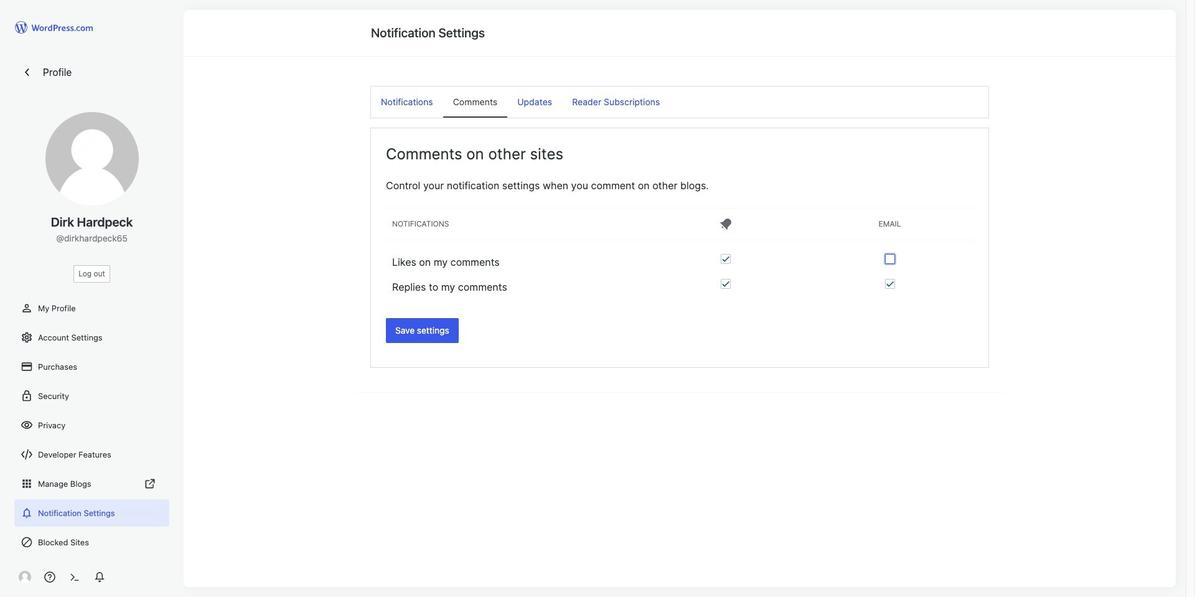Task type: describe. For each thing, give the bounding box(es) containing it.
lock image
[[21, 390, 33, 402]]

settings image
[[21, 331, 33, 344]]

notifications image
[[21, 507, 33, 519]]

person image
[[21, 302, 33, 314]]

block image
[[21, 536, 33, 549]]

apps image
[[21, 478, 33, 490]]



Task type: vqa. For each thing, say whether or not it's contained in the screenshot.
menu
yes



Task type: locate. For each thing, give the bounding box(es) containing it.
1 vertical spatial dirk hardpeck image
[[19, 571, 31, 583]]

credit_card image
[[21, 361, 33, 373]]

None checkbox
[[721, 254, 731, 264], [885, 254, 895, 264], [721, 279, 731, 289], [885, 279, 895, 289], [721, 254, 731, 264], [885, 254, 895, 264], [721, 279, 731, 289], [885, 279, 895, 289]]

dirk hardpeck image
[[45, 112, 139, 205], [19, 571, 31, 583]]

0 vertical spatial dirk hardpeck image
[[45, 112, 139, 205]]

0 horizontal spatial dirk hardpeck image
[[19, 571, 31, 583]]

main content
[[356, 10, 1004, 393]]

1 horizontal spatial dirk hardpeck image
[[45, 112, 139, 205]]

visibility image
[[21, 419, 33, 432]]

menu
[[371, 87, 989, 118]]



